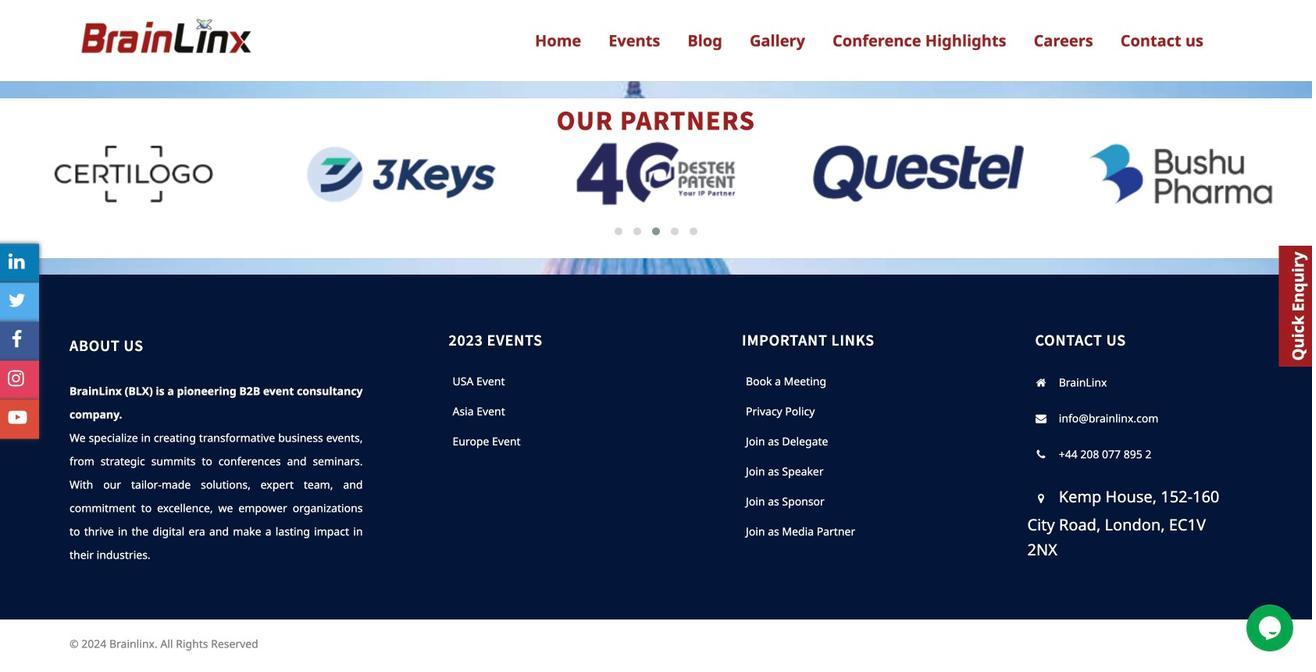 Task type: locate. For each thing, give the bounding box(es) containing it.
destek patent image
[[533, 133, 779, 215]]

3 keys image
[[271, 133, 517, 215]]

bushu pharma image
[[1057, 133, 1303, 215]]

questel image
[[795, 133, 1041, 215]]

brainlinx logo image
[[77, 12, 253, 68]]

instagram image
[[8, 369, 24, 388]]

youtube play image
[[8, 408, 27, 427]]



Task type: describe. For each thing, give the bounding box(es) containing it.
facebook image
[[11, 330, 22, 349]]

twitter image
[[8, 291, 26, 310]]

linkedin image
[[9, 252, 25, 271]]

certilogo image
[[8, 133, 255, 215]]



Task type: vqa. For each thing, say whether or not it's contained in the screenshot.
Brainlinx logo
yes



